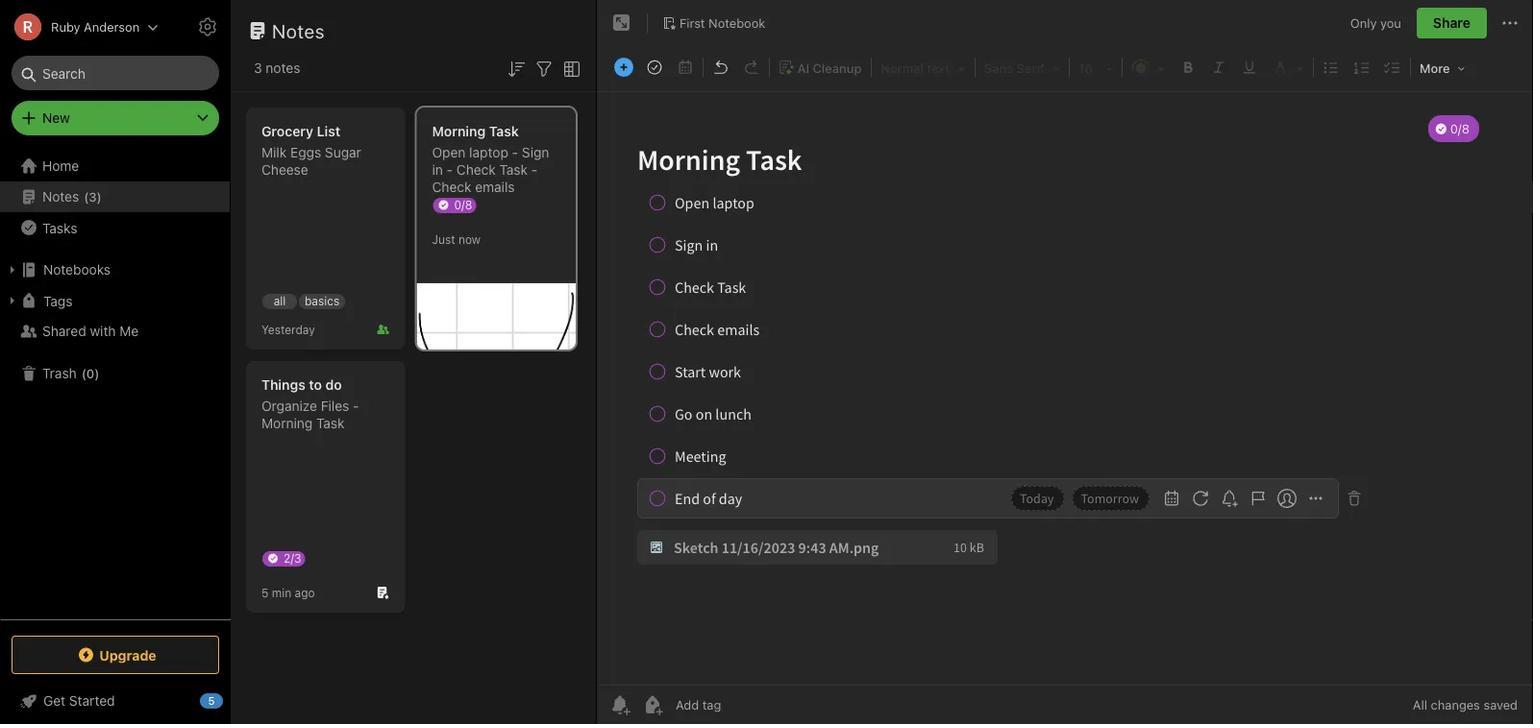 Task type: describe. For each thing, give the bounding box(es) containing it.
just now
[[432, 233, 481, 246]]

0 vertical spatial task
[[489, 124, 519, 139]]

notes for notes
[[272, 19, 325, 42]]

More actions field
[[1499, 8, 1522, 38]]

basics
[[305, 295, 340, 308]]

share
[[1433, 15, 1471, 31]]

changes
[[1431, 698, 1480, 713]]

notebook
[[709, 15, 766, 30]]

anderson
[[84, 20, 140, 34]]

do
[[325, 377, 342, 393]]

0/8
[[454, 198, 472, 211]]

sugar
[[325, 145, 361, 161]]

notes for notes ( 3 )
[[42, 189, 79, 205]]

yesterday
[[261, 323, 315, 336]]

morning task open laptop - sign in - check task - check emails
[[432, 124, 549, 195]]

tree containing home
[[0, 151, 231, 619]]

1 vertical spatial check
[[432, 179, 471, 195]]

emails
[[475, 179, 515, 195]]

first
[[680, 15, 705, 30]]

0 vertical spatial check
[[456, 162, 496, 178]]

all changes saved
[[1413, 698, 1518, 713]]

get
[[43, 694, 65, 709]]

tags button
[[0, 286, 230, 316]]

first notebook
[[680, 15, 766, 30]]

in
[[432, 162, 443, 178]]

ago
[[295, 586, 315, 600]]

task image
[[641, 54, 668, 81]]

milk
[[261, 145, 287, 161]]

more
[[1420, 61, 1450, 75]]

to
[[309, 377, 322, 393]]

Note Editor text field
[[597, 92, 1533, 685]]

Font size field
[[1072, 54, 1120, 81]]

task inside things to do organize files - morning task
[[316, 416, 345, 432]]

heading level image
[[875, 55, 972, 80]]

0
[[86, 366, 94, 381]]

started
[[69, 694, 115, 709]]

all
[[1413, 698, 1428, 713]]

add tag image
[[641, 694, 664, 717]]

open
[[432, 145, 466, 161]]

highlight image
[[1266, 55, 1310, 80]]

morning inside morning task open laptop - sign in - check task - check emails
[[432, 124, 486, 139]]

font family image
[[979, 55, 1066, 80]]

files
[[321, 398, 349, 414]]

5 for 5 min ago
[[261, 586, 269, 600]]

( for trash
[[81, 366, 86, 381]]

3 inside notes ( 3 )
[[89, 190, 97, 204]]

) for trash
[[94, 366, 99, 381]]

things
[[261, 377, 305, 393]]

More field
[[1413, 54, 1472, 82]]

Insert field
[[609, 54, 638, 81]]

Add tag field
[[674, 697, 818, 714]]

add a reminder image
[[609, 694, 632, 717]]

trash ( 0 )
[[42, 366, 99, 382]]

View options field
[[556, 56, 584, 81]]

click to collapse image
[[224, 689, 238, 712]]

first notebook button
[[656, 10, 772, 37]]



Task type: locate. For each thing, give the bounding box(es) containing it.
1 vertical spatial (
[[81, 366, 86, 381]]

3
[[254, 60, 262, 76], [89, 190, 97, 204]]

2 vertical spatial task
[[316, 416, 345, 432]]

Font family field
[[978, 54, 1067, 81]]

shared with me link
[[0, 316, 230, 347]]

- inside things to do organize files - morning task
[[353, 398, 359, 414]]

0 vertical spatial 5
[[261, 586, 269, 600]]

home
[[42, 158, 79, 174]]

0 vertical spatial 3
[[254, 60, 262, 76]]

1 horizontal spatial 5
[[261, 586, 269, 600]]

-
[[512, 145, 518, 161], [447, 162, 453, 178], [531, 162, 538, 178], [353, 398, 359, 414]]

Account field
[[0, 8, 159, 46]]

None search field
[[25, 56, 206, 90]]

0 vertical spatial morning
[[432, 124, 486, 139]]

task down files
[[316, 416, 345, 432]]

1 vertical spatial 3
[[89, 190, 97, 204]]

morning
[[432, 124, 486, 139], [261, 416, 313, 432]]

2/3
[[284, 552, 301, 565]]

me
[[119, 323, 139, 339]]

0 vertical spatial notes
[[272, 19, 325, 42]]

1 vertical spatial )
[[94, 366, 99, 381]]

thumbnail image
[[417, 284, 576, 350]]

task
[[489, 124, 519, 139], [499, 162, 528, 178], [316, 416, 345, 432]]

more actions image
[[1499, 12, 1522, 35]]

3 left 'notes'
[[254, 60, 262, 76]]

organize
[[261, 398, 317, 414]]

Highlight field
[[1265, 54, 1311, 81]]

only you
[[1350, 16, 1402, 30]]

get started
[[43, 694, 115, 709]]

1 horizontal spatial 3
[[254, 60, 262, 76]]

new
[[42, 110, 70, 126]]

0 vertical spatial )
[[97, 190, 102, 204]]

- down sign
[[531, 162, 538, 178]]

Heading level field
[[874, 54, 973, 81]]

3 down home link
[[89, 190, 97, 204]]

notes up 'notes'
[[272, 19, 325, 42]]

Add filters field
[[533, 56, 556, 81]]

Font color field
[[1125, 54, 1173, 81]]

) for notes
[[97, 190, 102, 204]]

notes ( 3 )
[[42, 189, 102, 205]]

shared
[[42, 323, 86, 339]]

add filters image
[[533, 57, 556, 81]]

0 horizontal spatial notes
[[42, 189, 79, 205]]

expand note image
[[610, 12, 634, 35]]

0 horizontal spatial morning
[[261, 416, 313, 432]]

5 min ago
[[261, 586, 315, 600]]

( inside trash ( 0 )
[[81, 366, 86, 381]]

expand notebooks image
[[5, 262, 20, 278]]

( inside notes ( 3 )
[[84, 190, 89, 204]]

notes
[[266, 60, 300, 76]]

ruby
[[51, 20, 80, 34]]

Help and Learning task checklist field
[[0, 686, 231, 717]]

task up emails
[[499, 162, 528, 178]]

5 for 5
[[208, 696, 215, 708]]

grocery
[[261, 124, 313, 139]]

5 inside help and learning task checklist field
[[208, 696, 215, 708]]

) inside notes ( 3 )
[[97, 190, 102, 204]]

note window element
[[597, 0, 1533, 725]]

all
[[274, 295, 286, 308]]

0 vertical spatial (
[[84, 190, 89, 204]]

things to do organize files - morning task
[[261, 377, 359, 432]]

undo image
[[708, 54, 734, 81]]

0 horizontal spatial 3
[[89, 190, 97, 204]]

cheese
[[261, 162, 308, 178]]

font size image
[[1073, 55, 1119, 80]]

morning inside things to do organize files - morning task
[[261, 416, 313, 432]]

5 left "click to collapse" icon
[[208, 696, 215, 708]]

3 notes
[[254, 60, 300, 76]]

1 vertical spatial 5
[[208, 696, 215, 708]]

Sort options field
[[505, 56, 528, 81]]

new button
[[12, 101, 219, 136]]

tags
[[43, 293, 73, 309]]

1 horizontal spatial morning
[[432, 124, 486, 139]]

tasks
[[42, 220, 77, 236]]

- right in
[[447, 162, 453, 178]]

upgrade
[[99, 648, 156, 664]]

1 vertical spatial task
[[499, 162, 528, 178]]

check down laptop
[[456, 162, 496, 178]]

just
[[432, 233, 455, 246]]

upgrade button
[[12, 636, 219, 675]]

shared with me
[[42, 323, 139, 339]]

tree
[[0, 151, 231, 619]]

expand tags image
[[5, 293, 20, 309]]

only
[[1350, 16, 1377, 30]]

Search text field
[[25, 56, 206, 90]]

5
[[261, 586, 269, 600], [208, 696, 215, 708]]

- left sign
[[512, 145, 518, 161]]

list
[[317, 124, 340, 139]]

now
[[458, 233, 481, 246]]

( down home link
[[84, 190, 89, 204]]

grocery list milk eggs sugar cheese
[[261, 124, 361, 178]]

morning up open
[[432, 124, 486, 139]]

laptop
[[469, 145, 508, 161]]

) right trash
[[94, 366, 99, 381]]

)
[[97, 190, 102, 204], [94, 366, 99, 381]]

- right files
[[353, 398, 359, 414]]

settings image
[[196, 15, 219, 38]]

( for notes
[[84, 190, 89, 204]]

) inside trash ( 0 )
[[94, 366, 99, 381]]

morning down organize
[[261, 416, 313, 432]]

tasks button
[[0, 212, 230, 243]]

home link
[[0, 151, 231, 182]]

notebooks
[[43, 262, 111, 278]]

font color image
[[1126, 55, 1172, 80]]

check
[[456, 162, 496, 178], [432, 179, 471, 195]]

(
[[84, 190, 89, 204], [81, 366, 86, 381]]

saved
[[1484, 698, 1518, 713]]

ruby anderson
[[51, 20, 140, 34]]

( right trash
[[81, 366, 86, 381]]

check up the 0/8
[[432, 179, 471, 195]]

1 horizontal spatial notes
[[272, 19, 325, 42]]

task up laptop
[[489, 124, 519, 139]]

notebooks link
[[0, 255, 230, 286]]

1 vertical spatial morning
[[261, 416, 313, 432]]

notes
[[272, 19, 325, 42], [42, 189, 79, 205]]

1 vertical spatial notes
[[42, 189, 79, 205]]

sign
[[522, 145, 549, 161]]

notes down home
[[42, 189, 79, 205]]

you
[[1381, 16, 1402, 30]]

0 horizontal spatial 5
[[208, 696, 215, 708]]

trash
[[42, 366, 77, 382]]

with
[[90, 323, 116, 339]]

) down home link
[[97, 190, 102, 204]]

min
[[272, 586, 291, 600]]

share button
[[1417, 8, 1487, 38]]

5 left min
[[261, 586, 269, 600]]

eggs
[[290, 145, 321, 161]]



Task type: vqa. For each thing, say whether or not it's contained in the screenshot.
shared with me
yes



